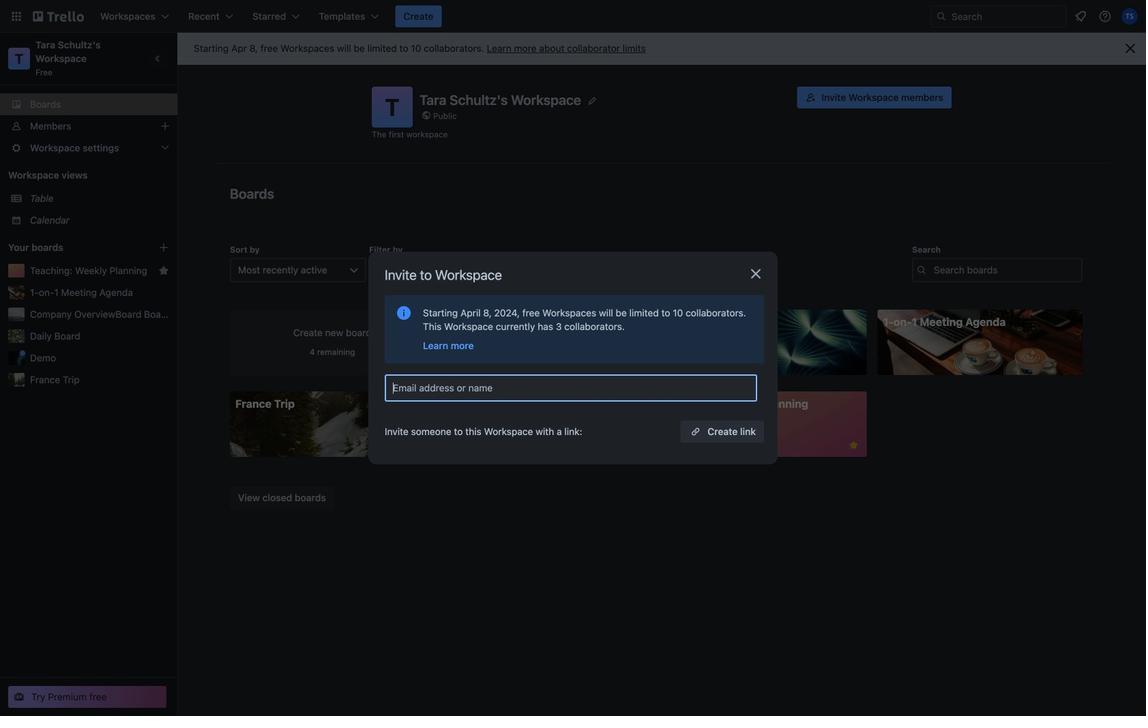 Task type: vqa. For each thing, say whether or not it's contained in the screenshot.
Search field
yes



Task type: locate. For each thing, give the bounding box(es) containing it.
close image
[[748, 266, 764, 282]]

workspace navigation collapse icon image
[[149, 49, 168, 68]]

sm image
[[419, 359, 432, 373]]

your boards with 6 items element
[[8, 240, 138, 256]]

primary element
[[0, 0, 1147, 33]]

open information menu image
[[1099, 10, 1113, 23]]

Search field
[[931, 5, 1068, 27]]



Task type: describe. For each thing, give the bounding box(es) containing it.
Search boards text field
[[913, 258, 1083, 283]]

starred icon image
[[158, 266, 169, 276]]

0 notifications image
[[1073, 8, 1089, 25]]

search image
[[936, 11, 947, 22]]

tara schultz (taraschultz7) image
[[1122, 8, 1139, 25]]

Email address or name text field
[[393, 379, 755, 398]]

add board image
[[158, 242, 169, 253]]



